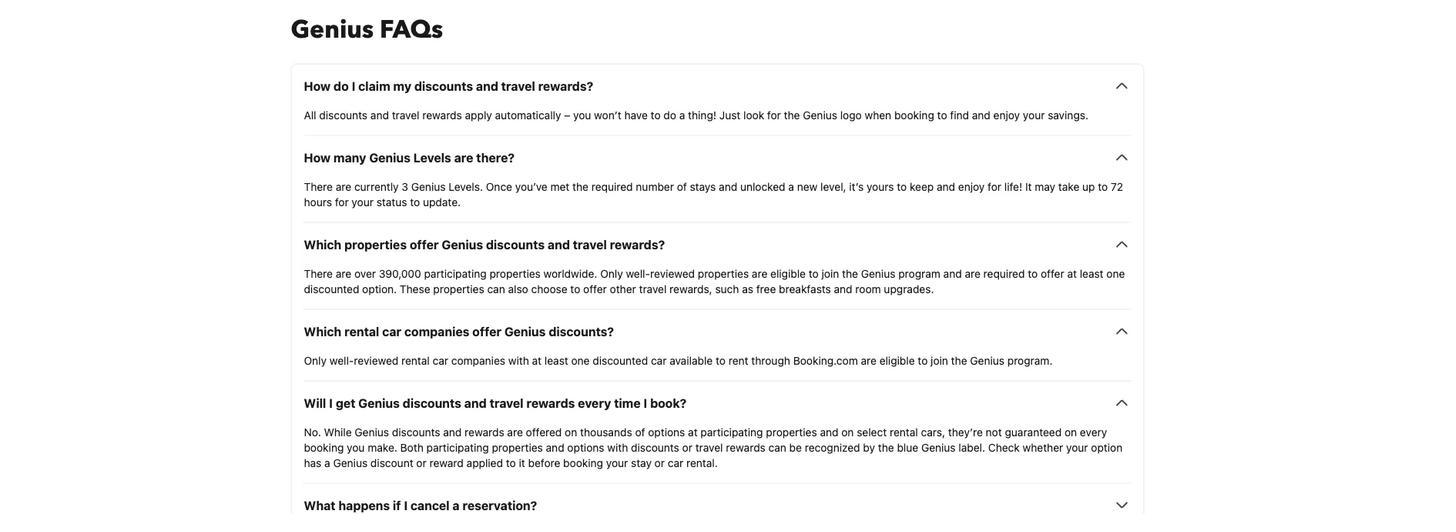 Task type: vqa. For each thing, say whether or not it's contained in the screenshot.
the right well-
yes



Task type: locate. For each thing, give the bounding box(es) containing it.
2 horizontal spatial for
[[988, 180, 1002, 193]]

0 vertical spatial well-
[[626, 267, 650, 280]]

other
[[610, 283, 636, 295]]

how for how do i claim my discounts and travel rewards?
[[304, 78, 331, 93]]

the
[[784, 109, 800, 121], [573, 180, 589, 193], [842, 267, 858, 280], [951, 354, 967, 367], [878, 441, 894, 454]]

1 horizontal spatial rewards?
[[610, 237, 665, 252]]

0 vertical spatial companies
[[404, 324, 470, 339]]

2 vertical spatial for
[[335, 196, 349, 208]]

are up 'levels.'
[[454, 150, 473, 165]]

reservation?
[[463, 498, 537, 513]]

or right stay
[[655, 457, 665, 470]]

unlocked
[[740, 180, 786, 193]]

participating down which properties offer genius discounts and travel rewards? at the left of the page
[[424, 267, 487, 280]]

also
[[508, 283, 528, 295]]

1 horizontal spatial or
[[655, 457, 665, 470]]

1 vertical spatial how
[[304, 150, 331, 165]]

0 horizontal spatial you
[[347, 441, 365, 454]]

are down the many
[[336, 180, 351, 193]]

rental
[[345, 324, 379, 339], [402, 354, 430, 367], [890, 426, 918, 439]]

1 horizontal spatial on
[[842, 426, 854, 439]]

2 horizontal spatial at
[[1068, 267, 1077, 280]]

0 vertical spatial every
[[578, 396, 611, 411]]

0 vertical spatial join
[[822, 267, 839, 280]]

0 vertical spatial only
[[600, 267, 623, 280]]

are left offered
[[507, 426, 523, 439]]

you right '–'
[[573, 109, 591, 121]]

0 horizontal spatial options
[[567, 441, 604, 454]]

faqs
[[380, 13, 443, 46]]

on right guaranteed
[[1065, 426, 1077, 439]]

discount
[[371, 457, 414, 470]]

car inside no. while genius discounts and rewards are offered on thousands of options at participating properties and on select rental cars, they're not guaranteed on every booking you make. both participating properties and options with discounts or travel rewards can be recognized by the blue genius label. check whether your option has a genius discount or reward applied to it before booking your stay or car rental.
[[668, 457, 684, 470]]

book?
[[650, 396, 687, 411]]

travel right other
[[639, 283, 667, 295]]

one inside there are over 390,000 participating properties worldwide. only well-reviewed properties are eligible to join the genius program and are required to offer at least one discounted option. these properties can also choose to offer other travel rewards, such as free breakfasts and room upgrades.
[[1107, 267, 1125, 280]]

rewards up offered
[[527, 396, 575, 411]]

0 vertical spatial rental
[[345, 324, 379, 339]]

worldwide.
[[544, 267, 598, 280]]

all
[[304, 109, 316, 121]]

of inside the there are currently 3 genius levels. once you've met the required number of stays and unlocked a new level, it's yours to keep and enjoy for life! it may take up to 72 hours for your status to update.
[[677, 180, 687, 193]]

booking.com
[[793, 354, 858, 367]]

rental up blue
[[890, 426, 918, 439]]

you
[[573, 109, 591, 121], [347, 441, 365, 454]]

which down hours
[[304, 237, 342, 252]]

status
[[377, 196, 407, 208]]

for
[[767, 109, 781, 121], [988, 180, 1002, 193], [335, 196, 349, 208]]

of up stay
[[635, 426, 645, 439]]

i inside dropdown button
[[352, 78, 355, 93]]

0 vertical spatial how
[[304, 78, 331, 93]]

find
[[950, 109, 969, 121]]

booking
[[895, 109, 935, 121], [304, 441, 344, 454], [563, 457, 603, 470]]

0 vertical spatial participating
[[424, 267, 487, 280]]

1 horizontal spatial join
[[931, 354, 948, 367]]

0 horizontal spatial join
[[822, 267, 839, 280]]

1 there from the top
[[304, 180, 333, 193]]

how for how many genius levels are there?
[[304, 150, 331, 165]]

how left the many
[[304, 150, 331, 165]]

program.
[[1008, 354, 1053, 367]]

at
[[1068, 267, 1077, 280], [532, 354, 542, 367], [688, 426, 698, 439]]

properties up the over
[[345, 237, 407, 252]]

1 vertical spatial least
[[545, 354, 568, 367]]

will
[[304, 396, 326, 411]]

travel up it at the bottom left
[[490, 396, 524, 411]]

and right program
[[944, 267, 962, 280]]

program
[[899, 267, 941, 280]]

if
[[393, 498, 401, 513]]

travel inside no. while genius discounts and rewards are offered on thousands of options at participating properties and on select rental cars, they're not guaranteed on every booking you make. both participating properties and options with discounts or travel rewards can be recognized by the blue genius label. check whether your option has a genius discount or reward applied to it before booking your stay or car rental.
[[696, 441, 723, 454]]

not
[[986, 426, 1002, 439]]

there up hours
[[304, 180, 333, 193]]

0 vertical spatial for
[[767, 109, 781, 121]]

travel inside there are over 390,000 participating properties worldwide. only well-reviewed properties are eligible to join the genius program and are required to offer at least one discounted option. these properties can also choose to offer other travel rewards, such as free breakfasts and room upgrades.
[[639, 283, 667, 295]]

option
[[1091, 441, 1123, 454]]

rewards up applied
[[465, 426, 504, 439]]

met
[[551, 180, 570, 193]]

least
[[1080, 267, 1104, 280], [545, 354, 568, 367]]

1 vertical spatial rewards?
[[610, 237, 665, 252]]

companies down which rental car companies offer genius discounts?
[[451, 354, 505, 367]]

0 horizontal spatial rental
[[345, 324, 379, 339]]

your down currently
[[352, 196, 374, 208]]

there inside the there are currently 3 genius levels. once you've met the required number of stays and unlocked a new level, it's yours to keep and enjoy for life! it may take up to 72 hours for your status to update.
[[304, 180, 333, 193]]

required inside the there are currently 3 genius levels. once you've met the required number of stays and unlocked a new level, it's yours to keep and enjoy for life! it may take up to 72 hours for your status to update.
[[592, 180, 633, 193]]

genius up the update.
[[411, 180, 446, 193]]

of
[[677, 180, 687, 193], [635, 426, 645, 439]]

for right hours
[[335, 196, 349, 208]]

a right the cancel
[[453, 498, 460, 513]]

0 horizontal spatial can
[[487, 283, 505, 295]]

levels
[[414, 150, 451, 165]]

0 horizontal spatial eligible
[[771, 267, 806, 280]]

the right by
[[878, 441, 894, 454]]

only up other
[[600, 267, 623, 280]]

rewards? up other
[[610, 237, 665, 252]]

1 vertical spatial participating
[[701, 426, 763, 439]]

travel up 'rental.'
[[696, 441, 723, 454]]

1 horizontal spatial you
[[573, 109, 591, 121]]

rewards? up '–'
[[538, 78, 593, 93]]

you've
[[515, 180, 548, 193]]

on up recognized
[[842, 426, 854, 439]]

0 horizontal spatial of
[[635, 426, 645, 439]]

do
[[334, 78, 349, 93], [664, 109, 676, 121]]

0 vertical spatial at
[[1068, 267, 1077, 280]]

0 horizontal spatial well-
[[330, 354, 354, 367]]

every
[[578, 396, 611, 411], [1080, 426, 1108, 439]]

a right has
[[324, 457, 330, 470]]

0 horizontal spatial discounted
[[304, 283, 359, 295]]

how up all at the top left of the page
[[304, 78, 331, 93]]

1 horizontal spatial well-
[[626, 267, 650, 280]]

available
[[670, 354, 713, 367]]

car left 'rental.'
[[668, 457, 684, 470]]

participating
[[424, 267, 487, 280], [701, 426, 763, 439], [427, 441, 489, 454]]

the inside there are over 390,000 participating properties worldwide. only well-reviewed properties are eligible to join the genius program and are required to offer at least one discounted option. these properties can also choose to offer other travel rewards, such as free breakfasts and room upgrades.
[[842, 267, 858, 280]]

2 horizontal spatial rental
[[890, 426, 918, 439]]

on right offered
[[565, 426, 577, 439]]

properties up be
[[766, 426, 817, 439]]

1 vertical spatial at
[[532, 354, 542, 367]]

join inside there are over 390,000 participating properties worldwide. only well-reviewed properties are eligible to join the genius program and are required to offer at least one discounted option. these properties can also choose to offer other travel rewards, such as free breakfasts and room upgrades.
[[822, 267, 839, 280]]

0 horizontal spatial rewards?
[[538, 78, 593, 93]]

and right stays
[[719, 180, 738, 193]]

do left thing!
[[664, 109, 676, 121]]

or up 'rental.'
[[682, 441, 693, 454]]

options
[[648, 426, 685, 439], [567, 441, 604, 454]]

1 vertical spatial well-
[[330, 354, 354, 367]]

genius down the update.
[[442, 237, 483, 252]]

booking down 'thousands'
[[563, 457, 603, 470]]

travel up worldwide.
[[573, 237, 607, 252]]

1 vertical spatial reviewed
[[354, 354, 399, 367]]

booking up has
[[304, 441, 344, 454]]

which
[[304, 237, 342, 252], [304, 324, 342, 339]]

1 horizontal spatial enjoy
[[994, 109, 1020, 121]]

0 vertical spatial discounted
[[304, 283, 359, 295]]

1 vertical spatial with
[[607, 441, 628, 454]]

cars,
[[921, 426, 945, 439]]

2 horizontal spatial booking
[[895, 109, 935, 121]]

over
[[354, 267, 376, 280]]

stays
[[690, 180, 716, 193]]

1 horizontal spatial eligible
[[880, 354, 915, 367]]

1 horizontal spatial least
[[1080, 267, 1104, 280]]

0 horizontal spatial every
[[578, 396, 611, 411]]

0 horizontal spatial on
[[565, 426, 577, 439]]

with up will i get genius discounts and travel rewards every time i book?
[[508, 354, 529, 367]]

0 vertical spatial reviewed
[[650, 267, 695, 280]]

join up cars,
[[931, 354, 948, 367]]

cancel
[[411, 498, 450, 513]]

car down option. on the bottom
[[382, 324, 402, 339]]

a inside dropdown button
[[453, 498, 460, 513]]

how do i claim my discounts and travel rewards?
[[304, 78, 593, 93]]

3 on from the left
[[1065, 426, 1077, 439]]

0 horizontal spatial enjoy
[[958, 180, 985, 193]]

well- inside there are over 390,000 participating properties worldwide. only well-reviewed properties are eligible to join the genius program and are required to offer at least one discounted option. these properties can also choose to offer other travel rewards, such as free breakfasts and room upgrades.
[[626, 267, 650, 280]]

0 vertical spatial do
[[334, 78, 349, 93]]

of left stays
[[677, 180, 687, 193]]

currently
[[354, 180, 399, 193]]

logo
[[840, 109, 862, 121]]

1 horizontal spatial required
[[984, 267, 1025, 280]]

1 horizontal spatial discounted
[[593, 354, 648, 367]]

happens
[[339, 498, 390, 513]]

0 horizontal spatial booking
[[304, 441, 344, 454]]

rewards
[[423, 109, 462, 121], [527, 396, 575, 411], [465, 426, 504, 439], [726, 441, 766, 454]]

rewards,
[[670, 283, 712, 295]]

how inside dropdown button
[[304, 150, 331, 165]]

2 which from the top
[[304, 324, 342, 339]]

0 horizontal spatial least
[[545, 354, 568, 367]]

and right find
[[972, 109, 991, 121]]

reviewed
[[650, 267, 695, 280], [354, 354, 399, 367]]

1 horizontal spatial at
[[688, 426, 698, 439]]

with
[[508, 354, 529, 367], [607, 441, 628, 454]]

1 vertical spatial there
[[304, 267, 333, 280]]

0 horizontal spatial required
[[592, 180, 633, 193]]

and inside dropdown button
[[476, 78, 498, 93]]

1 vertical spatial of
[[635, 426, 645, 439]]

2 horizontal spatial on
[[1065, 426, 1077, 439]]

and up recognized
[[820, 426, 839, 439]]

1 which from the top
[[304, 237, 342, 252]]

1 vertical spatial discounted
[[593, 354, 648, 367]]

one
[[1107, 267, 1125, 280], [571, 354, 590, 367]]

2 there from the top
[[304, 267, 333, 280]]

can inside there are over 390,000 participating properties worldwide. only well-reviewed properties are eligible to join the genius program and are required to offer at least one discounted option. these properties can also choose to offer other travel rewards, such as free breakfasts and room upgrades.
[[487, 283, 505, 295]]

1 vertical spatial one
[[571, 354, 590, 367]]

or
[[682, 441, 693, 454], [416, 457, 427, 470], [655, 457, 665, 470]]

what happens if i cancel a reservation?
[[304, 498, 537, 513]]

genius inside there are over 390,000 participating properties worldwide. only well-reviewed properties are eligible to join the genius program and are required to offer at least one discounted option. these properties can also choose to offer other travel rewards, such as free breakfasts and room upgrades.
[[861, 267, 896, 280]]

travel up the 'automatically'
[[501, 78, 535, 93]]

the right look in the top of the page
[[784, 109, 800, 121]]

rewards left be
[[726, 441, 766, 454]]

0 vertical spatial one
[[1107, 267, 1125, 280]]

there left the over
[[304, 267, 333, 280]]

the up room
[[842, 267, 858, 280]]

it
[[519, 457, 525, 470]]

eligible
[[771, 267, 806, 280], [880, 354, 915, 367]]

2 on from the left
[[842, 426, 854, 439]]

there inside there are over 390,000 participating properties worldwide. only well-reviewed properties are eligible to join the genius program and are required to offer at least one discounted option. these properties can also choose to offer other travel rewards, such as free breakfasts and room upgrades.
[[304, 267, 333, 280]]

what happens if i cancel a reservation? button
[[304, 496, 1132, 515]]

2 how from the top
[[304, 150, 331, 165]]

1 vertical spatial required
[[984, 267, 1025, 280]]

1 vertical spatial every
[[1080, 426, 1108, 439]]

0 horizontal spatial at
[[532, 354, 542, 367]]

1 vertical spatial can
[[769, 441, 787, 454]]

for right look in the top of the page
[[767, 109, 781, 121]]

0 horizontal spatial one
[[571, 354, 590, 367]]

do inside dropdown button
[[334, 78, 349, 93]]

can left also
[[487, 283, 505, 295]]

0 horizontal spatial do
[[334, 78, 349, 93]]

0 vertical spatial rewards?
[[538, 78, 593, 93]]

are right program
[[965, 267, 981, 280]]

participating down the will i get genius discounts and travel rewards every time i book? dropdown button at bottom
[[701, 426, 763, 439]]

recognized
[[805, 441, 860, 454]]

properties
[[345, 237, 407, 252], [490, 267, 541, 280], [698, 267, 749, 280], [433, 283, 484, 295], [766, 426, 817, 439], [492, 441, 543, 454]]

discounted down the over
[[304, 283, 359, 295]]

won't
[[594, 109, 622, 121]]

2 horizontal spatial or
[[682, 441, 693, 454]]

1 how from the top
[[304, 78, 331, 93]]

options down book?
[[648, 426, 685, 439]]

for left life!
[[988, 180, 1002, 193]]

discounted up the time
[[593, 354, 648, 367]]

your
[[1023, 109, 1045, 121], [352, 196, 374, 208], [1066, 441, 1088, 454], [606, 457, 628, 470]]

1 vertical spatial rental
[[402, 354, 430, 367]]

1 horizontal spatial reviewed
[[650, 267, 695, 280]]

how inside how do i claim my discounts and travel rewards? dropdown button
[[304, 78, 331, 93]]

participating up reward
[[427, 441, 489, 454]]

390,000
[[379, 267, 421, 280]]

at inside there are over 390,000 participating properties worldwide. only well-reviewed properties are eligible to join the genius program and are required to offer at least one discounted option. these properties can also choose to offer other travel rewards, such as free breakfasts and room upgrades.
[[1068, 267, 1077, 280]]

0 vertical spatial of
[[677, 180, 687, 193]]

levels.
[[449, 180, 483, 193]]

only inside there are over 390,000 participating properties worldwide. only well-reviewed properties are eligible to join the genius program and are required to offer at least one discounted option. these properties can also choose to offer other travel rewards, such as free breakfasts and room upgrades.
[[600, 267, 623, 280]]

rental down which rental car companies offer genius discounts?
[[402, 354, 430, 367]]

genius
[[291, 13, 374, 46], [803, 109, 838, 121], [369, 150, 411, 165], [411, 180, 446, 193], [442, 237, 483, 252], [861, 267, 896, 280], [505, 324, 546, 339], [970, 354, 1005, 367], [358, 396, 400, 411], [355, 426, 389, 439], [922, 441, 956, 454], [333, 457, 368, 470]]

of inside no. while genius discounts and rewards are offered on thousands of options at participating properties and on select rental cars, they're not guaranteed on every booking you make. both participating properties and options with discounts or travel rewards can be recognized by the blue genius label. check whether your option has a genius discount or reward applied to it before booking your stay or car rental.
[[635, 426, 645, 439]]

rewards down how do i claim my discounts and travel rewards?
[[423, 109, 462, 121]]

reviewed up rewards,
[[650, 267, 695, 280]]

or down both at bottom
[[416, 457, 427, 470]]

only
[[600, 267, 623, 280], [304, 354, 327, 367]]

1 vertical spatial do
[[664, 109, 676, 121]]

0 vertical spatial eligible
[[771, 267, 806, 280]]

eligible up the breakfasts
[[771, 267, 806, 280]]

enjoy right find
[[994, 109, 1020, 121]]

blue
[[897, 441, 919, 454]]

and
[[476, 78, 498, 93], [371, 109, 389, 121], [972, 109, 991, 121], [719, 180, 738, 193], [937, 180, 956, 193], [548, 237, 570, 252], [944, 267, 962, 280], [834, 283, 853, 295], [464, 396, 487, 411], [443, 426, 462, 439], [820, 426, 839, 439], [546, 441, 565, 454]]

with down 'thousands'
[[607, 441, 628, 454]]

0 vertical spatial required
[[592, 180, 633, 193]]

options down 'thousands'
[[567, 441, 604, 454]]

1 horizontal spatial with
[[607, 441, 628, 454]]

0 vertical spatial with
[[508, 354, 529, 367]]

1 horizontal spatial booking
[[563, 457, 603, 470]]

0 vertical spatial can
[[487, 283, 505, 295]]

join up the breakfasts
[[822, 267, 839, 280]]

your inside the there are currently 3 genius levels. once you've met the required number of stays and unlocked a new level, it's yours to keep and enjoy for life! it may take up to 72 hours for your status to update.
[[352, 196, 374, 208]]

rental down option. on the bottom
[[345, 324, 379, 339]]

has
[[304, 457, 322, 470]]

companies inside dropdown button
[[404, 324, 470, 339]]

1 vertical spatial only
[[304, 354, 327, 367]]

by
[[863, 441, 875, 454]]

can
[[487, 283, 505, 295], [769, 441, 787, 454]]

and down claim
[[371, 109, 389, 121]]

least inside there are over 390,000 participating properties worldwide. only well-reviewed properties are eligible to join the genius program and are required to offer at least one discounted option. these properties can also choose to offer other travel rewards, such as free breakfasts and room upgrades.
[[1080, 267, 1104, 280]]

make.
[[368, 441, 397, 454]]

a left new
[[789, 180, 794, 193]]

properties inside dropdown button
[[345, 237, 407, 252]]

0 vertical spatial there
[[304, 180, 333, 193]]

participating inside there are over 390,000 participating properties worldwide. only well-reviewed properties are eligible to join the genius program and are required to offer at least one discounted option. these properties can also choose to offer other travel rewards, such as free breakfasts and room upgrades.
[[424, 267, 487, 280]]

0 vertical spatial which
[[304, 237, 342, 252]]

every inside dropdown button
[[578, 396, 611, 411]]

i left claim
[[352, 78, 355, 93]]

discounts?
[[549, 324, 614, 339]]

enjoy inside the there are currently 3 genius levels. once you've met the required number of stays and unlocked a new level, it's yours to keep and enjoy for life! it may take up to 72 hours for your status to update.
[[958, 180, 985, 193]]

life!
[[1005, 180, 1023, 193]]

the right met
[[573, 180, 589, 193]]

reviewed up get
[[354, 354, 399, 367]]

1 horizontal spatial one
[[1107, 267, 1125, 280]]

0 vertical spatial least
[[1080, 267, 1104, 280]]

2 vertical spatial at
[[688, 426, 698, 439]]

1 horizontal spatial every
[[1080, 426, 1108, 439]]

2 vertical spatial rental
[[890, 426, 918, 439]]

0 vertical spatial enjoy
[[994, 109, 1020, 121]]

many
[[334, 150, 366, 165]]

1 horizontal spatial of
[[677, 180, 687, 193]]

both
[[400, 441, 424, 454]]

0 vertical spatial you
[[573, 109, 591, 121]]

travel inside dropdown button
[[501, 78, 535, 93]]



Task type: describe. For each thing, give the bounding box(es) containing it.
option.
[[362, 283, 397, 295]]

1 vertical spatial eligible
[[880, 354, 915, 367]]

are right booking.com on the bottom of page
[[861, 354, 877, 367]]

genius left logo
[[803, 109, 838, 121]]

and up applied
[[464, 396, 487, 411]]

label.
[[959, 441, 986, 454]]

apply
[[465, 109, 492, 121]]

whether
[[1023, 441, 1064, 454]]

0 horizontal spatial for
[[335, 196, 349, 208]]

these
[[400, 283, 430, 295]]

properties up such
[[698, 267, 749, 280]]

0 horizontal spatial with
[[508, 354, 529, 367]]

1 vertical spatial options
[[567, 441, 604, 454]]

check
[[988, 441, 1020, 454]]

applied
[[467, 457, 503, 470]]

offered
[[526, 426, 562, 439]]

genius inside the there are currently 3 genius levels. once you've met the required number of stays and unlocked a new level, it's yours to keep and enjoy for life! it may take up to 72 hours for your status to update.
[[411, 180, 446, 193]]

as
[[742, 283, 754, 295]]

with inside no. while genius discounts and rewards are offered on thousands of options at participating properties and on select rental cars, they're not guaranteed on every booking you make. both participating properties and options with discounts or travel rewards can be recognized by the blue genius label. check whether your option has a genius discount or reward applied to it before booking your stay or car rental.
[[607, 441, 628, 454]]

will i get genius discounts and travel rewards every time i book? button
[[304, 394, 1132, 412]]

be
[[790, 441, 802, 454]]

i right if
[[404, 498, 408, 513]]

genius up claim
[[291, 13, 374, 46]]

level,
[[821, 180, 847, 193]]

update.
[[423, 196, 461, 208]]

thousands
[[580, 426, 632, 439]]

once
[[486, 180, 512, 193]]

stay
[[631, 457, 652, 470]]

savings.
[[1048, 109, 1089, 121]]

2 vertical spatial booking
[[563, 457, 603, 470]]

may
[[1035, 180, 1056, 193]]

claim
[[358, 78, 390, 93]]

a left thing!
[[679, 109, 685, 121]]

all discounts and travel rewards apply automatically – you won't have to do a thing! just look for the genius logo when booking to find and enjoy your savings.
[[304, 109, 1089, 121]]

you inside no. while genius discounts and rewards are offered on thousands of options at participating properties and on select rental cars, they're not guaranteed on every booking you make. both participating properties and options with discounts or travel rewards can be recognized by the blue genius label. check whether your option has a genius discount or reward applied to it before booking your stay or car rental.
[[347, 441, 365, 454]]

genius right get
[[358, 396, 400, 411]]

0 vertical spatial booking
[[895, 109, 935, 121]]

are inside no. while genius discounts and rewards are offered on thousands of options at participating properties and on select rental cars, they're not guaranteed on every booking you make. both participating properties and options with discounts or travel rewards can be recognized by the blue genius label. check whether your option has a genius discount or reward applied to it before booking your stay or car rental.
[[507, 426, 523, 439]]

there for how
[[304, 180, 333, 193]]

rental.
[[687, 457, 718, 470]]

0 horizontal spatial only
[[304, 354, 327, 367]]

your left savings.
[[1023, 109, 1045, 121]]

genius down cars,
[[922, 441, 956, 454]]

1 vertical spatial companies
[[451, 354, 505, 367]]

at inside no. while genius discounts and rewards are offered on thousands of options at participating properties and on select rental cars, they're not guaranteed on every booking you make. both participating properties and options with discounts or travel rewards can be recognized by the blue genius label. check whether your option has a genius discount or reward applied to it before booking your stay or car rental.
[[688, 426, 698, 439]]

rental inside "which rental car companies offer genius discounts?" dropdown button
[[345, 324, 379, 339]]

hours
[[304, 196, 332, 208]]

there are currently 3 genius levels. once you've met the required number of stays and unlocked a new level, it's yours to keep and enjoy for life! it may take up to 72 hours for your status to update.
[[304, 180, 1124, 208]]

which rental car companies offer genius discounts? button
[[304, 322, 1132, 341]]

a inside no. while genius discounts and rewards are offered on thousands of options at participating properties and on select rental cars, they're not guaranteed on every booking you make. both participating properties and options with discounts or travel rewards can be recognized by the blue genius label. check whether your option has a genius discount or reward applied to it before booking your stay or car rental.
[[324, 457, 330, 470]]

rental inside no. while genius discounts and rewards are offered on thousands of options at participating properties and on select rental cars, they're not guaranteed on every booking you make. both participating properties and options with discounts or travel rewards can be recognized by the blue genius label. check whether your option has a genius discount or reward applied to it before booking your stay or car rental.
[[890, 426, 918, 439]]

genius faqs
[[291, 13, 443, 46]]

just
[[720, 109, 741, 121]]

are inside the how many genius levels are there? dropdown button
[[454, 150, 473, 165]]

no.
[[304, 426, 321, 439]]

while
[[324, 426, 352, 439]]

genius down the while at left
[[333, 457, 368, 470]]

get
[[336, 396, 356, 411]]

car down which rental car companies offer genius discounts?
[[433, 354, 448, 367]]

your left stay
[[606, 457, 628, 470]]

0 horizontal spatial reviewed
[[354, 354, 399, 367]]

required inside there are over 390,000 participating properties worldwide. only well-reviewed properties are eligible to join the genius program and are required to offer at least one discounted option. these properties can also choose to offer other travel rewards, such as free breakfasts and room upgrades.
[[984, 267, 1025, 280]]

1 vertical spatial for
[[988, 180, 1002, 193]]

–
[[564, 109, 570, 121]]

there for which
[[304, 267, 333, 280]]

1 horizontal spatial do
[[664, 109, 676, 121]]

rewards? inside dropdown button
[[610, 237, 665, 252]]

automatically
[[495, 109, 561, 121]]

discounted inside there are over 390,000 participating properties worldwide. only well-reviewed properties are eligible to join the genius program and are required to offer at least one discounted option. these properties can also choose to offer other travel rewards, such as free breakfasts and room upgrades.
[[304, 283, 359, 295]]

my
[[393, 78, 412, 93]]

car left available
[[651, 354, 667, 367]]

such
[[715, 283, 739, 295]]

and right keep
[[937, 180, 956, 193]]

are up free
[[752, 267, 768, 280]]

your left option on the bottom of page
[[1066, 441, 1088, 454]]

3
[[402, 180, 408, 193]]

the left program.
[[951, 354, 967, 367]]

new
[[797, 180, 818, 193]]

1 horizontal spatial for
[[767, 109, 781, 121]]

the inside no. while genius discounts and rewards are offered on thousands of options at participating properties and on select rental cars, they're not guaranteed on every booking you make. both participating properties and options with discounts or travel rewards can be recognized by the blue genius label. check whether your option has a genius discount or reward applied to it before booking your stay or car rental.
[[878, 441, 894, 454]]

breakfasts
[[779, 283, 831, 295]]

rewards? inside dropdown button
[[538, 78, 593, 93]]

how many genius levels are there?
[[304, 150, 515, 165]]

genius up make. on the left bottom
[[355, 426, 389, 439]]

before
[[528, 457, 560, 470]]

i left get
[[329, 396, 333, 411]]

upgrades.
[[884, 283, 934, 295]]

keep
[[910, 180, 934, 193]]

1 horizontal spatial options
[[648, 426, 685, 439]]

choose
[[531, 283, 568, 295]]

will i get genius discounts and travel rewards every time i book?
[[304, 396, 687, 411]]

2 vertical spatial participating
[[427, 441, 489, 454]]

are inside the there are currently 3 genius levels. once you've met the required number of stays and unlocked a new level, it's yours to keep and enjoy for life! it may take up to 72 hours for your status to update.
[[336, 180, 351, 193]]

time
[[614, 396, 641, 411]]

rewards inside dropdown button
[[527, 396, 575, 411]]

there are over 390,000 participating properties worldwide. only well-reviewed properties are eligible to join the genius program and are required to offer at least one discounted option. these properties can also choose to offer other travel rewards, such as free breakfasts and room upgrades.
[[304, 267, 1125, 295]]

yours
[[867, 180, 894, 193]]

a inside the there are currently 3 genius levels. once you've met the required number of stays and unlocked a new level, it's yours to keep and enjoy for life! it may take up to 72 hours for your status to update.
[[789, 180, 794, 193]]

only well-reviewed rental car companies with at least one discounted car available to rent through booking.com are eligible to join the genius program.
[[304, 354, 1053, 367]]

eligible inside there are over 390,000 participating properties worldwide. only well-reviewed properties are eligible to join the genius program and are required to offer at least one discounted option. these properties can also choose to offer other travel rewards, such as free breakfasts and room upgrades.
[[771, 267, 806, 280]]

no. while genius discounts and rewards are offered on thousands of options at participating properties and on select rental cars, they're not guaranteed on every booking you make. both participating properties and options with discounts or travel rewards can be recognized by the blue genius label. check whether your option has a genius discount or reward applied to it before booking your stay or car rental.
[[304, 426, 1123, 470]]

room
[[856, 283, 881, 295]]

properties up it at the bottom left
[[492, 441, 543, 454]]

i right the time
[[644, 396, 647, 411]]

how do i claim my discounts and travel rewards? button
[[304, 77, 1132, 95]]

genius down also
[[505, 324, 546, 339]]

they're
[[948, 426, 983, 439]]

how many genius levels are there? button
[[304, 148, 1132, 167]]

and up worldwide.
[[548, 237, 570, 252]]

to inside no. while genius discounts and rewards are offered on thousands of options at participating properties and on select rental cars, they're not guaranteed on every booking you make. both participating properties and options with discounts or travel rewards can be recognized by the blue genius label. check whether your option has a genius discount or reward applied to it before booking your stay or car rental.
[[506, 457, 516, 470]]

it
[[1026, 180, 1032, 193]]

the inside the there are currently 3 genius levels. once you've met the required number of stays and unlocked a new level, it's yours to keep and enjoy for life! it may take up to 72 hours for your status to update.
[[573, 180, 589, 193]]

which properties offer genius discounts and travel rewards? button
[[304, 235, 1132, 254]]

genius up currently
[[369, 150, 411, 165]]

1 horizontal spatial rental
[[402, 354, 430, 367]]

rent
[[729, 354, 749, 367]]

car inside dropdown button
[[382, 324, 402, 339]]

and up before
[[546, 441, 565, 454]]

it's
[[849, 180, 864, 193]]

up
[[1083, 180, 1095, 193]]

genius left program.
[[970, 354, 1005, 367]]

reviewed inside there are over 390,000 participating properties worldwide. only well-reviewed properties are eligible to join the genius program and are required to offer at least one discounted option. these properties can also choose to offer other travel rewards, such as free breakfasts and room upgrades.
[[650, 267, 695, 280]]

when
[[865, 109, 892, 121]]

travel down my
[[392, 109, 420, 121]]

which for which properties offer genius discounts and travel rewards?
[[304, 237, 342, 252]]

free
[[756, 283, 776, 295]]

1 on from the left
[[565, 426, 577, 439]]

select
[[857, 426, 887, 439]]

have
[[624, 109, 648, 121]]

guaranteed
[[1005, 426, 1062, 439]]

are left the over
[[336, 267, 351, 280]]

can inside no. while genius discounts and rewards are offered on thousands of options at participating properties and on select rental cars, they're not guaranteed on every booking you make. both participating properties and options with discounts or travel rewards can be recognized by the blue genius label. check whether your option has a genius discount or reward applied to it before booking your stay or car rental.
[[769, 441, 787, 454]]

which properties offer genius discounts and travel rewards?
[[304, 237, 665, 252]]

which for which rental car companies offer genius discounts?
[[304, 324, 342, 339]]

and left room
[[834, 283, 853, 295]]

1 vertical spatial join
[[931, 354, 948, 367]]

0 horizontal spatial or
[[416, 457, 427, 470]]

and up reward
[[443, 426, 462, 439]]

72
[[1111, 180, 1124, 193]]

what
[[304, 498, 336, 513]]

look
[[744, 109, 764, 121]]

properties up also
[[490, 267, 541, 280]]

discounts inside dropdown button
[[414, 78, 473, 93]]

take
[[1059, 180, 1080, 193]]

number
[[636, 180, 674, 193]]

properties up which rental car companies offer genius discounts?
[[433, 283, 484, 295]]

every inside no. while genius discounts and rewards are offered on thousands of options at participating properties and on select rental cars, they're not guaranteed on every booking you make. both participating properties and options with discounts or travel rewards can be recognized by the blue genius label. check whether your option has a genius discount or reward applied to it before booking your stay or car rental.
[[1080, 426, 1108, 439]]



